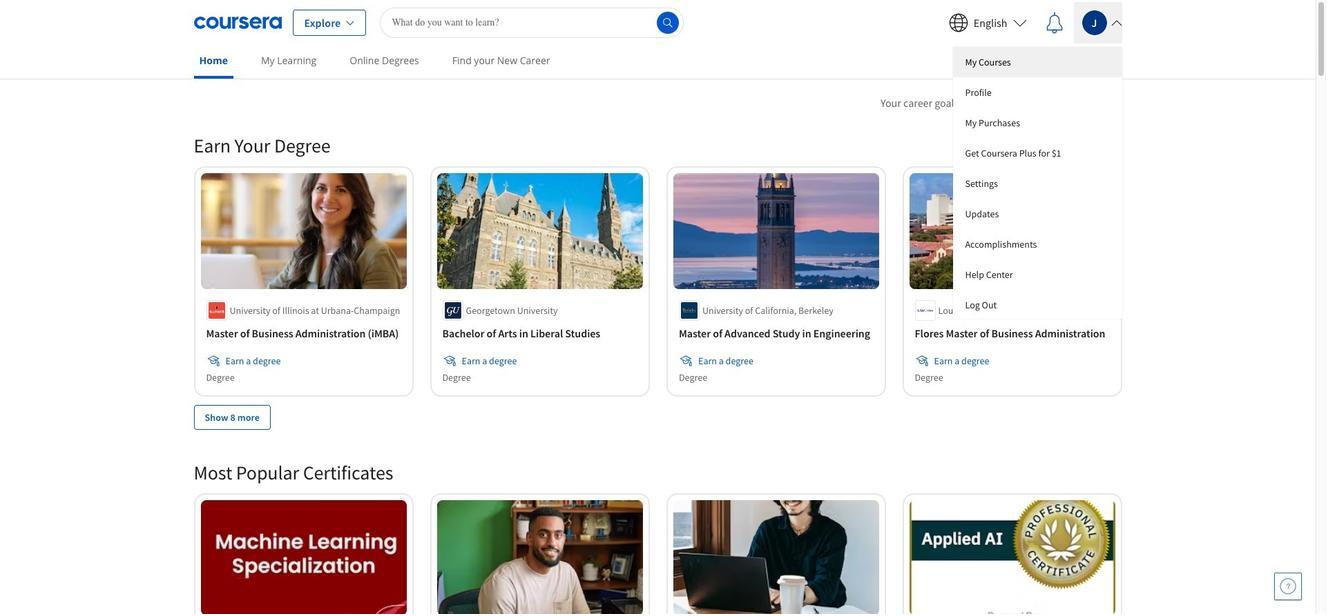 Task type: describe. For each thing, give the bounding box(es) containing it.
earn your degree collection element
[[185, 111, 1130, 452]]

help center image
[[1280, 579, 1296, 595]]



Task type: vqa. For each thing, say whether or not it's contained in the screenshot.
MOST POPULAR CERTIFICATES COLLECTION ELEMENT
yes



Task type: locate. For each thing, give the bounding box(es) containing it.
coursera image
[[194, 11, 281, 33]]

most popular certificates collection element
[[185, 438, 1130, 615]]

region
[[823, 114, 1271, 251]]

menu
[[953, 47, 1122, 319]]

None search field
[[380, 7, 684, 38]]

What do you want to learn? text field
[[380, 7, 684, 38]]



